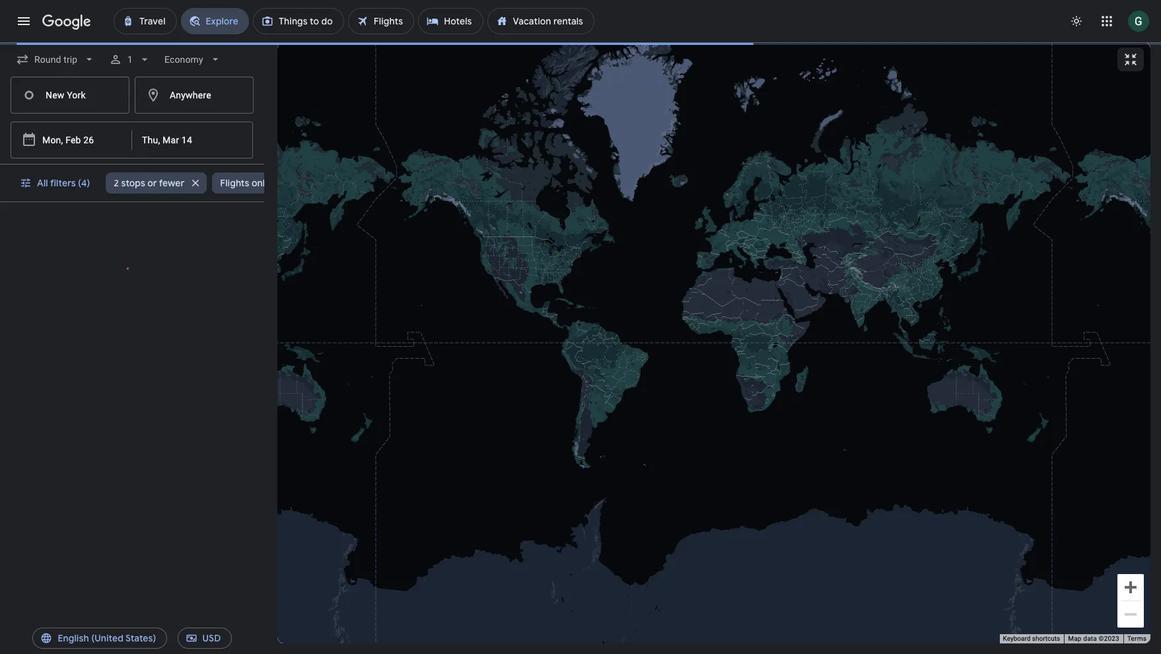 Task type: describe. For each thing, give the bounding box(es) containing it.
(united
[[91, 632, 124, 644]]

change appearance image
[[1061, 5, 1093, 37]]

2 stops or fewer
[[114, 177, 185, 189]]

states)
[[126, 632, 156, 644]]

(4)
[[78, 177, 90, 189]]

0 vertical spatial loading results progress bar
[[0, 42, 1162, 45]]

flights
[[220, 177, 250, 189]]

Departure text field
[[42, 122, 103, 158]]

keyboard shortcuts button
[[1004, 634, 1061, 644]]

1 vertical spatial loading results progress bar
[[116, 245, 149, 278]]

main menu image
[[16, 13, 32, 29]]

fewer
[[159, 177, 185, 189]]

all
[[37, 177, 48, 189]]

usd
[[203, 632, 221, 644]]

2
[[114, 177, 119, 189]]

1
[[128, 54, 133, 65]]

or
[[148, 177, 157, 189]]

filters
[[50, 177, 76, 189]]



Task type: locate. For each thing, give the bounding box(es) containing it.
all filters (4) button
[[12, 167, 101, 199]]

2 stops or fewer button
[[106, 167, 207, 199]]

map region
[[207, 5, 1162, 654]]

map data ©2023
[[1069, 635, 1120, 642]]

shortcuts
[[1033, 635, 1061, 642]]

english
[[58, 632, 89, 644]]

stops
[[121, 177, 145, 189]]

english (united states) button
[[33, 623, 167, 654]]

map
[[1069, 635, 1082, 642]]

usd button
[[177, 623, 232, 654]]

Where to? text field
[[135, 77, 254, 114]]

None text field
[[11, 77, 130, 114]]

flights only
[[220, 177, 270, 189]]

english (united states)
[[58, 632, 156, 644]]

flights only button
[[212, 167, 293, 199]]

data
[[1084, 635, 1098, 642]]

view smaller map image
[[1123, 52, 1139, 67]]

keyboard
[[1004, 635, 1031, 642]]

loading results progress bar
[[0, 42, 1162, 45], [116, 245, 149, 278]]

Return text field
[[142, 122, 208, 158]]

keyboard shortcuts
[[1004, 635, 1061, 642]]

terms
[[1128, 635, 1147, 642]]

©2023
[[1099, 635, 1120, 642]]

only
[[252, 177, 270, 189]]

all filters (4)
[[37, 177, 90, 189]]

None field
[[11, 48, 101, 71], [160, 48, 227, 71], [11, 48, 101, 71], [160, 48, 227, 71]]

terms link
[[1128, 635, 1147, 642]]

1 button
[[104, 44, 157, 75]]



Task type: vqa. For each thing, say whether or not it's contained in the screenshot.
States)
yes



